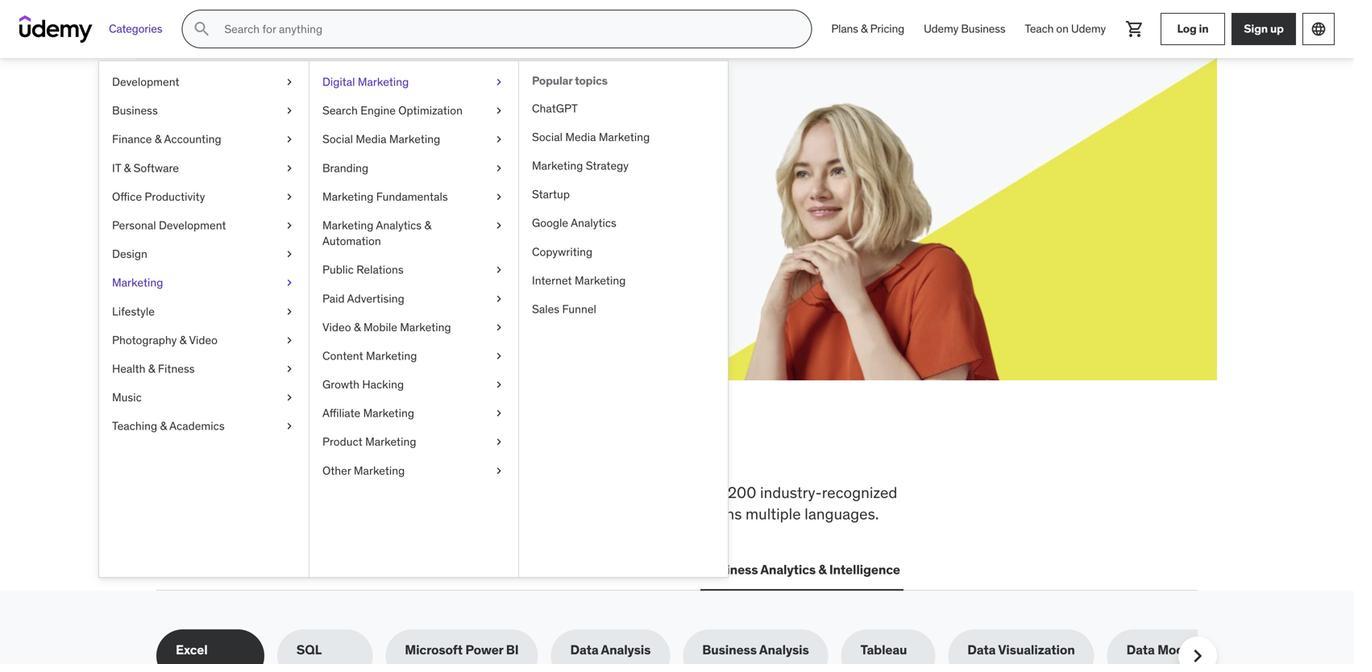 Task type: vqa. For each thing, say whether or not it's contained in the screenshot.
783 results status
no



Task type: locate. For each thing, give the bounding box(es) containing it.
marketing analytics & automation
[[323, 218, 432, 248]]

xsmall image for personal development
[[283, 218, 296, 233]]

optimization
[[399, 103, 463, 118]]

in up including
[[508, 430, 539, 472]]

video down paid
[[323, 320, 351, 335]]

music
[[112, 390, 142, 405]]

1 horizontal spatial your
[[334, 128, 392, 162]]

business inside business analytics & intelligence button
[[704, 562, 758, 578]]

xsmall image inside video & mobile marketing "link"
[[493, 320, 506, 335]]

data for data modeling
[[1127, 642, 1155, 659]]

data left science
[[490, 562, 519, 578]]

marketing up the automation
[[323, 218, 374, 233]]

it
[[112, 161, 121, 175], [290, 562, 300, 578]]

1 vertical spatial skills
[[345, 483, 379, 502]]

xsmall image inside it & software link
[[283, 160, 296, 176]]

1 horizontal spatial social media marketing link
[[519, 123, 728, 152]]

xsmall image inside "design" link
[[283, 246, 296, 262]]

xsmall image for other marketing
[[493, 463, 506, 479]]

social for social media marketing link within digital marketing element
[[532, 130, 563, 144]]

paid
[[323, 291, 345, 306]]

0 horizontal spatial it
[[112, 161, 121, 175]]

business for business analysis
[[703, 642, 757, 659]]

xsmall image inside branding link
[[493, 160, 506, 176]]

google analytics link
[[519, 209, 728, 238]]

development down office productivity link
[[159, 218, 226, 233]]

development inside button
[[190, 562, 270, 578]]

xsmall image inside content marketing link
[[493, 348, 506, 364]]

sign
[[1244, 21, 1268, 36]]

xsmall image inside music "link"
[[283, 390, 296, 406]]

other marketing
[[323, 464, 405, 478]]

& inside "link"
[[354, 320, 361, 335]]

xsmall image inside 'digital marketing' link
[[493, 74, 506, 90]]

copywriting
[[532, 245, 593, 259]]

& right plans at right top
[[861, 22, 868, 36]]

0 horizontal spatial analysis
[[601, 642, 651, 659]]

accounting
[[164, 132, 221, 147]]

marketing inside 'digital marketing' link
[[358, 75, 409, 89]]

1 vertical spatial it
[[290, 562, 300, 578]]

0 vertical spatial it
[[112, 161, 121, 175]]

course.
[[380, 168, 422, 185]]

xsmall image inside marketing analytics & automation link
[[493, 218, 506, 233]]

0 horizontal spatial media
[[356, 132, 387, 147]]

udemy business link
[[914, 10, 1016, 48]]

internet marketing
[[532, 273, 626, 288]]

up
[[1271, 21, 1284, 36]]

xsmall image for lifestyle
[[283, 304, 296, 320]]

1 vertical spatial development
[[159, 218, 226, 233]]

udemy inside teach on udemy link
[[1072, 22, 1106, 36]]

1 vertical spatial for
[[673, 483, 691, 502]]

development right web
[[190, 562, 270, 578]]

video inside "link"
[[323, 320, 351, 335]]

multiple
[[746, 504, 801, 524]]

finance
[[112, 132, 152, 147]]

udemy right pricing
[[924, 22, 959, 36]]

& left intelligence at right bottom
[[819, 562, 827, 578]]

fundamentals
[[376, 189, 448, 204]]

business analytics & intelligence button
[[701, 551, 904, 590]]

& right finance
[[155, 132, 162, 147]]

data left visualization
[[968, 642, 996, 659]]

marketing down affiliate marketing
[[365, 435, 416, 449]]

xsmall image inside office productivity link
[[283, 189, 296, 205]]

xsmall image for paid advertising
[[493, 291, 506, 307]]

xsmall image inside photography & video link
[[283, 333, 296, 348]]

social media marketing link up strategy
[[519, 123, 728, 152]]

& up fitness
[[180, 333, 187, 347]]

media for leftmost social media marketing link
[[356, 132, 387, 147]]

0 horizontal spatial for
[[292, 128, 329, 162]]

web
[[160, 562, 187, 578]]

xsmall image inside health & fitness link
[[283, 361, 296, 377]]

marketing inside affiliate marketing link
[[363, 406, 414, 421]]

xsmall image inside 'other marketing' link
[[493, 463, 506, 479]]

marketing up startup
[[532, 158, 583, 173]]

intelligence
[[830, 562, 901, 578]]

internet marketing link
[[519, 266, 728, 295]]

data inside data science button
[[490, 562, 519, 578]]

xsmall image inside finance & accounting link
[[283, 132, 296, 147]]

1 udemy from the left
[[924, 22, 959, 36]]

xsmall image for search engine optimization
[[493, 103, 506, 119]]

xsmall image inside growth hacking link
[[493, 377, 506, 393]]

log in
[[1178, 21, 1209, 36]]

certifications
[[303, 562, 385, 578]]

workplace
[[271, 483, 341, 502]]

data
[[490, 562, 519, 578], [570, 642, 599, 659], [968, 642, 996, 659], [1127, 642, 1155, 659]]

marketing down chatgpt link at the top
[[599, 130, 650, 144]]

xsmall image for design
[[283, 246, 296, 262]]

marketing up lifestyle
[[112, 276, 163, 290]]

in right log
[[1199, 21, 1209, 36]]

social media marketing down engine
[[323, 132, 440, 147]]

1 horizontal spatial udemy
[[1072, 22, 1106, 36]]

& left mobile
[[354, 320, 361, 335]]

potential
[[289, 168, 340, 185]]

popular
[[532, 73, 573, 88]]

data for data analysis
[[570, 642, 599, 659]]

xsmall image
[[283, 74, 296, 90], [493, 103, 506, 119], [283, 132, 296, 147], [493, 132, 506, 147], [283, 189, 296, 205], [493, 189, 506, 205], [283, 218, 296, 233], [493, 218, 506, 233], [493, 262, 506, 278], [283, 304, 296, 320], [493, 320, 506, 335], [283, 333, 296, 348], [493, 377, 506, 393], [283, 390, 296, 406], [283, 419, 296, 434]]

xsmall image inside development link
[[283, 74, 296, 90]]

video down lifestyle link
[[189, 333, 218, 347]]

growth hacking
[[323, 377, 404, 392]]

2 horizontal spatial analytics
[[761, 562, 816, 578]]

media down engine
[[356, 132, 387, 147]]

xsmall image for marketing
[[283, 275, 296, 291]]

1 horizontal spatial analytics
[[571, 216, 617, 230]]

it certifications
[[290, 562, 385, 578]]

media inside digital marketing element
[[566, 130, 596, 144]]

submit search image
[[192, 19, 212, 39]]

dec
[[305, 186, 328, 203]]

social down chatgpt
[[532, 130, 563, 144]]

xsmall image for office productivity
[[283, 189, 296, 205]]

catalog
[[279, 504, 330, 524]]

it for it certifications
[[290, 562, 300, 578]]

2 udemy from the left
[[1072, 22, 1106, 36]]

teaching
[[112, 419, 157, 434]]

xsmall image inside social media marketing link
[[493, 132, 506, 147]]

skills
[[214, 128, 287, 162]]

affiliate
[[323, 406, 361, 421]]

xsmall image for public relations
[[493, 262, 506, 278]]

1 vertical spatial in
[[508, 430, 539, 472]]

0 vertical spatial skills
[[267, 430, 354, 472]]

skills up supports
[[345, 483, 379, 502]]

0 vertical spatial your
[[334, 128, 392, 162]]

marketing inside content marketing link
[[366, 349, 417, 363]]

marketing inside 'marketing strategy' link
[[532, 158, 583, 173]]

1 horizontal spatial analysis
[[760, 642, 809, 659]]

social media marketing up marketing strategy
[[532, 130, 650, 144]]

starting
[[426, 168, 472, 185]]

0 horizontal spatial social
[[323, 132, 353, 147]]

1 horizontal spatial it
[[290, 562, 300, 578]]

categories button
[[99, 10, 172, 48]]

1 analysis from the left
[[601, 642, 651, 659]]

marketing up the funnel
[[575, 273, 626, 288]]

for
[[292, 128, 329, 162], [673, 483, 691, 502]]

business inside topic filters element
[[703, 642, 757, 659]]

teach on udemy link
[[1016, 10, 1116, 48]]

lifestyle
[[112, 304, 155, 319]]

your up with
[[334, 128, 392, 162]]

1 horizontal spatial video
[[323, 320, 351, 335]]

analysis for business analysis
[[760, 642, 809, 659]]

0 vertical spatial for
[[292, 128, 329, 162]]

engine
[[361, 103, 396, 118]]

marketing down with
[[323, 189, 374, 204]]

languages.
[[805, 504, 879, 524]]

xsmall image inside affiliate marketing link
[[493, 406, 506, 422]]

0 horizontal spatial udemy
[[924, 22, 959, 36]]

xsmall image inside marketing link
[[283, 275, 296, 291]]

analytics inside marketing analytics & automation
[[376, 218, 422, 233]]

xsmall image inside search engine optimization link
[[493, 103, 506, 119]]

marketing inside internet marketing link
[[575, 273, 626, 288]]

marketing link
[[99, 269, 309, 297]]

analytics down multiple
[[761, 562, 816, 578]]

over
[[695, 483, 724, 502]]

marketing inside product marketing link
[[365, 435, 416, 449]]

2 analysis from the left
[[760, 642, 809, 659]]

2 vertical spatial development
[[190, 562, 270, 578]]

xsmall image inside product marketing link
[[493, 434, 506, 450]]

data for data science
[[490, 562, 519, 578]]

your up 'through'
[[261, 168, 286, 185]]

0 vertical spatial in
[[1199, 21, 1209, 36]]

udemy right on
[[1072, 22, 1106, 36]]

udemy
[[924, 22, 959, 36], [1072, 22, 1106, 36]]

just
[[490, 168, 511, 185]]

next image
[[1185, 644, 1211, 664]]

1 horizontal spatial social
[[532, 130, 563, 144]]

development link
[[99, 68, 309, 96]]

1 horizontal spatial social media marketing
[[532, 130, 650, 144]]

in
[[1199, 21, 1209, 36], [508, 430, 539, 472]]

xsmall image for photography & video
[[283, 333, 296, 348]]

social media marketing link down optimization
[[310, 125, 518, 154]]

it up office
[[112, 161, 121, 175]]

xsmall image for product marketing
[[493, 434, 506, 450]]

xsmall image inside personal development link
[[283, 218, 296, 233]]

xsmall image inside teaching & academics link
[[283, 419, 296, 434]]

1 vertical spatial your
[[261, 168, 286, 185]]

music link
[[99, 383, 309, 412]]

log in link
[[1161, 13, 1226, 45]]

0 horizontal spatial analytics
[[376, 218, 422, 233]]

marketing up engine
[[358, 75, 409, 89]]

xsmall image inside paid advertising link
[[493, 291, 506, 307]]

0 horizontal spatial your
[[261, 168, 286, 185]]

media
[[566, 130, 596, 144], [356, 132, 387, 147]]

marketing fundamentals link
[[310, 183, 518, 211]]

data right bi
[[570, 642, 599, 659]]

digital
[[323, 75, 355, 89]]

& up office
[[124, 161, 131, 175]]

& for academics
[[160, 419, 167, 434]]

product
[[323, 435, 363, 449]]

analytics down fundamentals
[[376, 218, 422, 233]]

development down the categories dropdown button
[[112, 75, 179, 89]]

analytics inside digital marketing element
[[571, 216, 617, 230]]

marketing down hacking
[[363, 406, 414, 421]]

xsmall image inside lifestyle link
[[283, 304, 296, 320]]

data left modeling
[[1127, 642, 1155, 659]]

personal
[[112, 218, 156, 233]]

marketing inside marketing fundamentals link
[[323, 189, 374, 204]]

funnel
[[562, 302, 597, 316]]

media up marketing strategy
[[566, 130, 596, 144]]

search engine optimization
[[323, 103, 463, 118]]

social inside digital marketing element
[[532, 130, 563, 144]]

industry-
[[760, 483, 822, 502]]

skills for your future expand your potential with a course. starting at just $12.99 through dec 15.
[[214, 128, 511, 203]]

sales funnel link
[[519, 295, 728, 324]]

social media marketing
[[532, 130, 650, 144], [323, 132, 440, 147]]

digital marketing element
[[518, 61, 728, 577]]

marketing down video & mobile marketing
[[366, 349, 417, 363]]

& down marketing fundamentals link in the left of the page
[[425, 218, 432, 233]]

social for leftmost social media marketing link
[[323, 132, 353, 147]]

search
[[323, 103, 358, 118]]

xsmall image
[[493, 74, 506, 90], [283, 103, 296, 119], [283, 160, 296, 176], [493, 160, 506, 176], [283, 246, 296, 262], [283, 275, 296, 291], [493, 291, 506, 307], [493, 348, 506, 364], [283, 361, 296, 377], [493, 406, 506, 422], [493, 434, 506, 450], [493, 463, 506, 479]]

it left certifications
[[290, 562, 300, 578]]

microsoft
[[405, 642, 463, 659]]

xsmall image for marketing analytics & automation
[[493, 218, 506, 233]]

the
[[210, 430, 261, 472]]

xsmall image for finance & accounting
[[283, 132, 296, 147]]

xsmall image inside 'public relations' link
[[493, 262, 506, 278]]

other marketing link
[[310, 457, 518, 485]]

0 vertical spatial development
[[112, 75, 179, 89]]

marketing down paid advertising link
[[400, 320, 451, 335]]

& right health
[[148, 362, 155, 376]]

xsmall image inside the business link
[[283, 103, 296, 119]]

analytics down "startup" "link"
[[571, 216, 617, 230]]

data visualization
[[968, 642, 1075, 659]]

personal development
[[112, 218, 226, 233]]

development
[[579, 504, 669, 524]]

plans & pricing link
[[822, 10, 914, 48]]

place
[[609, 430, 693, 472]]

mobile
[[364, 320, 397, 335]]

topics,
[[466, 483, 511, 502]]

analytics inside button
[[761, 562, 816, 578]]

video & mobile marketing
[[323, 320, 451, 335]]

skills up workplace in the left of the page
[[267, 430, 354, 472]]

pricing
[[871, 22, 905, 36]]

one
[[545, 430, 603, 472]]

for up and
[[673, 483, 691, 502]]

sales funnel
[[532, 302, 597, 316]]

xsmall image inside marketing fundamentals link
[[493, 189, 506, 205]]

xsmall image for affiliate marketing
[[493, 406, 506, 422]]

marketing inside video & mobile marketing "link"
[[400, 320, 451, 335]]

social down search
[[323, 132, 353, 147]]

marketing up to
[[354, 464, 405, 478]]

for up potential
[[292, 128, 329, 162]]

shopping cart with 0 items image
[[1126, 19, 1145, 39]]

& right teaching
[[160, 419, 167, 434]]

paid advertising
[[323, 291, 405, 306]]

you
[[360, 430, 418, 472]]

1 horizontal spatial for
[[673, 483, 691, 502]]

1 horizontal spatial media
[[566, 130, 596, 144]]

xsmall image for development
[[283, 74, 296, 90]]

spans
[[702, 504, 742, 524]]

future
[[397, 128, 476, 162]]

0 horizontal spatial in
[[508, 430, 539, 472]]

skills inside covering critical workplace skills to technical topics, including prep content for over 200 industry-recognized certifications, our catalog supports well-rounded professional development and spans multiple languages.
[[345, 483, 379, 502]]

marketing
[[358, 75, 409, 89], [599, 130, 650, 144], [389, 132, 440, 147], [532, 158, 583, 173], [323, 189, 374, 204], [323, 218, 374, 233], [575, 273, 626, 288], [112, 276, 163, 290], [400, 320, 451, 335], [366, 349, 417, 363], [363, 406, 414, 421], [365, 435, 416, 449], [354, 464, 405, 478]]

on
[[1057, 22, 1069, 36]]

health & fitness link
[[99, 355, 309, 383]]

it inside button
[[290, 562, 300, 578]]



Task type: describe. For each thing, give the bounding box(es) containing it.
& for video
[[180, 333, 187, 347]]

professional
[[492, 504, 576, 524]]

web development button
[[156, 551, 273, 590]]

xsmall image for music
[[283, 390, 296, 406]]

0 horizontal spatial social media marketing
[[323, 132, 440, 147]]

copywriting link
[[519, 238, 728, 266]]

data science button
[[487, 551, 573, 590]]

xsmall image for growth hacking
[[493, 377, 506, 393]]

leadership
[[404, 562, 471, 578]]

power
[[466, 642, 503, 659]]

chatgpt link
[[519, 94, 728, 123]]

covering
[[156, 483, 218, 502]]

public
[[323, 263, 354, 277]]

udemy business
[[924, 22, 1006, 36]]

technical
[[400, 483, 462, 502]]

communication button
[[585, 551, 688, 590]]

productivity
[[145, 189, 205, 204]]

for inside covering critical workplace skills to technical topics, including prep content for over 200 industry-recognized certifications, our catalog supports well-rounded professional development and spans multiple languages.
[[673, 483, 691, 502]]

with
[[343, 168, 367, 185]]

it for it & software
[[112, 161, 121, 175]]

excel
[[176, 642, 208, 659]]

sales
[[532, 302, 560, 316]]

social media marketing inside digital marketing element
[[532, 130, 650, 144]]

health & fitness
[[112, 362, 195, 376]]

office
[[112, 189, 142, 204]]

business analytics & intelligence
[[704, 562, 901, 578]]

science
[[521, 562, 569, 578]]

business for business
[[112, 103, 158, 118]]

& for fitness
[[148, 362, 155, 376]]

hacking
[[362, 377, 404, 392]]

Search for anything text field
[[221, 15, 792, 43]]

automation
[[323, 234, 381, 248]]

plans
[[832, 22, 859, 36]]

& inside button
[[819, 562, 827, 578]]

photography & video
[[112, 333, 218, 347]]

advertising
[[347, 291, 405, 306]]

xsmall image for teaching & academics
[[283, 419, 296, 434]]

data analysis
[[570, 642, 651, 659]]

content
[[323, 349, 363, 363]]

it & software
[[112, 161, 179, 175]]

xsmall image for video & mobile marketing
[[493, 320, 506, 335]]

data modeling
[[1127, 642, 1214, 659]]

xsmall image for it & software
[[283, 160, 296, 176]]

content marketing link
[[310, 342, 518, 371]]

social media marketing link inside digital marketing element
[[519, 123, 728, 152]]

business inside udemy business link
[[961, 22, 1006, 36]]

modeling
[[1158, 642, 1214, 659]]

marketing strategy
[[532, 158, 629, 173]]

analytics for marketing
[[376, 218, 422, 233]]

content marketing
[[323, 349, 417, 363]]

xsmall image for branding
[[493, 160, 506, 176]]

xsmall image for content marketing
[[493, 348, 506, 364]]

academics
[[169, 419, 225, 434]]

photography
[[112, 333, 177, 347]]

marketing down search engine optimization link
[[389, 132, 440, 147]]

choose a language image
[[1311, 21, 1327, 37]]

marketing strategy link
[[519, 152, 728, 180]]

finance & accounting
[[112, 132, 221, 147]]

microsoft power bi
[[405, 642, 519, 659]]

data for data visualization
[[968, 642, 996, 659]]

xsmall image for digital marketing
[[493, 74, 506, 90]]

marketing inside 'other marketing' link
[[354, 464, 405, 478]]

design
[[112, 247, 147, 261]]

digital marketing link
[[310, 68, 518, 96]]

health
[[112, 362, 146, 376]]

200
[[728, 483, 757, 502]]

strategy
[[586, 158, 629, 173]]

udemy inside udemy business link
[[924, 22, 959, 36]]

development for web
[[190, 562, 270, 578]]

0 horizontal spatial video
[[189, 333, 218, 347]]

public relations
[[323, 263, 404, 277]]

business analysis
[[703, 642, 809, 659]]

& for accounting
[[155, 132, 162, 147]]

1 horizontal spatial in
[[1199, 21, 1209, 36]]

teach
[[1025, 22, 1054, 36]]

visualization
[[999, 642, 1075, 659]]

& for pricing
[[861, 22, 868, 36]]

google analytics
[[532, 216, 617, 230]]

recognized
[[822, 483, 898, 502]]

branding link
[[310, 154, 518, 183]]

communication
[[589, 562, 684, 578]]

product marketing link
[[310, 428, 518, 457]]

branding
[[323, 161, 369, 175]]

categories
[[109, 22, 162, 36]]

sql
[[297, 642, 322, 659]]

office productivity link
[[99, 183, 309, 211]]

it & software link
[[99, 154, 309, 183]]

content
[[616, 483, 669, 502]]

teaching & academics link
[[99, 412, 309, 441]]

analytics for google
[[571, 216, 617, 230]]

development for personal
[[159, 218, 226, 233]]

for inside skills for your future expand your potential with a course. starting at just $12.99 through dec 15.
[[292, 128, 329, 162]]

prep
[[581, 483, 612, 502]]

design link
[[99, 240, 309, 269]]

business for business analytics & intelligence
[[704, 562, 758, 578]]

xsmall image for marketing fundamentals
[[493, 189, 506, 205]]

$12.99
[[214, 186, 254, 203]]

media for social media marketing link within digital marketing element
[[566, 130, 596, 144]]

& for mobile
[[354, 320, 361, 335]]

analysis for data analysis
[[601, 642, 651, 659]]

xsmall image for social media marketing
[[493, 132, 506, 147]]

teach on udemy
[[1025, 22, 1106, 36]]

chatgpt
[[532, 101, 578, 116]]

& inside marketing analytics & automation
[[425, 218, 432, 233]]

xsmall image for health & fitness
[[283, 361, 296, 377]]

marketing inside marketing link
[[112, 276, 163, 290]]

other
[[323, 464, 351, 478]]

xsmall image for business
[[283, 103, 296, 119]]

digital marketing
[[323, 75, 409, 89]]

0 horizontal spatial social media marketing link
[[310, 125, 518, 154]]

& for software
[[124, 161, 131, 175]]

startup link
[[519, 180, 728, 209]]

topic filters element
[[156, 630, 1234, 664]]

analytics for business
[[761, 562, 816, 578]]

marketing inside marketing analytics & automation
[[323, 218, 374, 233]]

udemy image
[[19, 15, 93, 43]]

15.
[[331, 186, 347, 203]]

growth hacking link
[[310, 371, 518, 399]]



